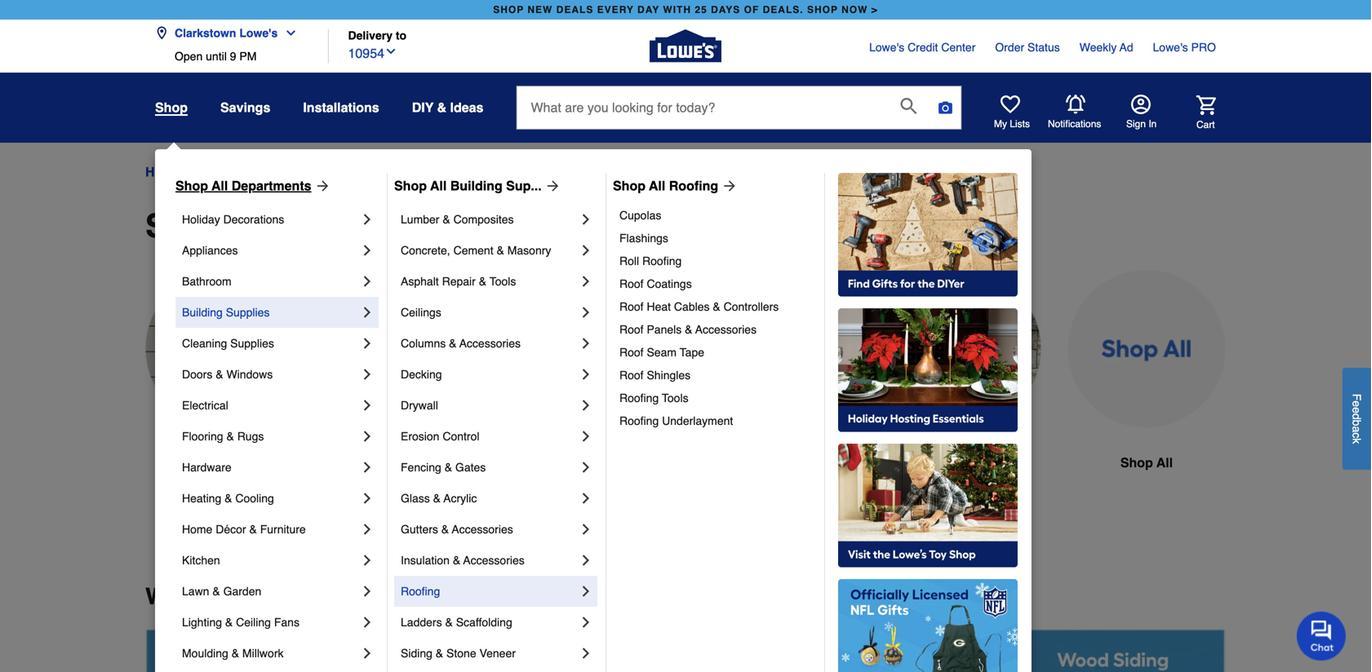Task type: locate. For each thing, give the bounding box(es) containing it.
siding inside composite/engineered wood siding
[[593, 475, 633, 490]]

gutters & accessories link
[[401, 514, 578, 545]]

roofing up roof coatings
[[643, 255, 682, 268]]

sign in
[[1127, 118, 1157, 130]]

hardware link
[[182, 452, 359, 483]]

& right repair
[[479, 275, 487, 288]]

building supplies link
[[196, 162, 306, 182], [182, 297, 359, 328]]

& left millwork
[[232, 647, 239, 661]]

chevron down image
[[278, 27, 297, 40], [385, 45, 398, 58]]

diy & ideas
[[412, 100, 484, 115]]

b
[[1351, 420, 1364, 426]]

accessories up "insulation & accessories" link
[[452, 523, 513, 536]]

cleaning supplies link
[[182, 328, 359, 359]]

accessories for insulation & accessories
[[463, 554, 525, 567]]

fencing & gates
[[401, 461, 486, 474]]

repair
[[442, 275, 476, 288]]

insulation
[[401, 554, 450, 567]]

& for "fencing & gates" link
[[445, 461, 452, 474]]

clarkstown lowe's
[[175, 27, 278, 40]]

officially licensed n f l gifts. shop now. image
[[838, 580, 1018, 673]]

roof up 'roofing tools'
[[620, 369, 644, 382]]

open
[[175, 50, 203, 63]]

1 vertical spatial siding & stone veneer
[[145, 207, 494, 245]]

supplies inside cleaning supplies link
[[230, 337, 274, 350]]

heating
[[182, 492, 221, 505]]

roof down the roll
[[620, 278, 644, 291]]

accessories inside columns & accessories link
[[460, 337, 521, 350]]

arrow right image for shop all building sup...
[[542, 178, 561, 194]]

1 vertical spatial chevron down image
[[385, 45, 398, 58]]

1 vertical spatial tools
[[662, 392, 689, 405]]

& for the 'flooring & rugs' link
[[227, 430, 234, 443]]

accessories
[[696, 323, 757, 336], [460, 337, 521, 350], [452, 523, 513, 536], [463, 554, 525, 567]]

siding up the bathroom
[[145, 207, 245, 245]]

& right lumber
[[443, 213, 450, 226]]

home down shop button
[[145, 165, 182, 180]]

weekly ad link
[[1080, 39, 1134, 56]]

& left rugs
[[227, 430, 234, 443]]

0 vertical spatial chevron down image
[[278, 27, 297, 40]]

millwork
[[242, 647, 284, 661]]

holiday hosting essentials. image
[[838, 309, 1018, 433]]

veneer
[[411, 165, 452, 180], [387, 207, 494, 245], [961, 456, 1004, 471], [480, 647, 516, 661]]

siding & stone veneer up lumber
[[321, 165, 452, 180]]

drywall
[[401, 399, 438, 412]]

tools up roofing underlayment at the bottom
[[662, 392, 689, 405]]

lowe's home improvement account image
[[1132, 95, 1151, 114]]

1 horizontal spatial shop
[[807, 4, 838, 16]]

weekly
[[1080, 41, 1117, 54]]

accessories up 'roofing' link
[[463, 554, 525, 567]]

roofing down the roof shingles
[[620, 392, 659, 405]]

décor
[[216, 523, 246, 536]]

composite/engineered wood siding link
[[514, 270, 673, 532]]

accessories inside gutters & accessories link
[[452, 523, 513, 536]]

1 horizontal spatial home
[[182, 523, 213, 536]]

decking link
[[401, 359, 578, 390]]

4 roof from the top
[[620, 346, 644, 359]]

tools up the ceilings link
[[490, 275, 516, 288]]

& right columns
[[449, 337, 457, 350]]

all
[[212, 178, 228, 193], [430, 178, 447, 193], [649, 178, 666, 193], [1157, 456, 1173, 471]]

ad
[[1120, 41, 1134, 54]]

supplies up holiday decorations link
[[252, 165, 306, 180]]

siding & stone veneer link down "scaffolding"
[[401, 638, 578, 669]]

& for the bottommost 'siding & stone veneer' link
[[436, 647, 443, 661]]

pro
[[1192, 41, 1217, 54]]

3 roof from the top
[[620, 323, 644, 336]]

chevron down image inside 10954 button
[[385, 45, 398, 58]]

roof coatings
[[620, 278, 692, 291]]

location image
[[155, 27, 168, 40]]

building supplies up decorations
[[196, 165, 306, 180]]

siding & stone veneer link up lumber
[[321, 162, 452, 182]]

chevron right image for holiday decorations
[[359, 211, 376, 228]]

siding down rugs
[[222, 456, 262, 471]]

new
[[528, 4, 553, 16]]

lowe's for lowe's pro
[[1153, 41, 1189, 54]]

all for building
[[430, 178, 447, 193]]

roof left panels at the left of page
[[620, 323, 644, 336]]

for
[[368, 584, 399, 610]]

& down cables at top
[[685, 323, 693, 336]]

& for gutters & accessories link
[[442, 523, 449, 536]]

2 arrow right image from the left
[[542, 178, 561, 194]]

2 horizontal spatial lowe's
[[1153, 41, 1189, 54]]

chevron right image for drywall
[[578, 398, 594, 414]]

chevron right image for moulding & millwork
[[359, 646, 376, 662]]

2 horizontal spatial arrow right image
[[719, 178, 738, 194]]

of
[[744, 4, 760, 16]]

shop button
[[155, 100, 188, 116]]

home link
[[145, 162, 182, 182]]

1 vertical spatial siding & stone veneer link
[[401, 638, 578, 669]]

1 vertical spatial cement
[[381, 456, 429, 471]]

1 vertical spatial home
[[182, 523, 213, 536]]

0 vertical spatial siding & stone veneer link
[[321, 162, 452, 182]]

cement down erosion on the left bottom of page
[[381, 456, 429, 471]]

1 horizontal spatial cement
[[454, 244, 494, 257]]

ladders & scaffolding link
[[401, 607, 578, 638]]

columns & accessories link
[[401, 328, 578, 359]]

chevron right image for ladders & scaffolding
[[578, 615, 594, 631]]

& for columns & accessories link on the left
[[449, 337, 457, 350]]

fencing & gates link
[[401, 452, 578, 483]]

1 horizontal spatial arrow right image
[[542, 178, 561, 194]]

panels
[[647, 323, 682, 336]]

chat invite button image
[[1297, 612, 1347, 661]]

cement for concrete,
[[454, 244, 494, 257]]

1 arrow right image from the left
[[312, 178, 331, 194]]

& for "lawn & garden" link
[[213, 585, 220, 598]]

& for the topmost 'siding & stone veneer' link
[[360, 165, 369, 180]]

2 vertical spatial supplies
[[230, 337, 274, 350]]

0 horizontal spatial lowe's
[[240, 27, 278, 40]]

1 roof from the top
[[620, 278, 644, 291]]

asphalt
[[401, 275, 439, 288]]

building supplies inside building supplies link
[[182, 306, 270, 319]]

& left the gates in the left of the page
[[445, 461, 452, 474]]

chevron right image for siding & stone veneer
[[578, 646, 594, 662]]

lowe's left credit
[[870, 41, 905, 54]]

1 vertical spatial shop
[[1121, 456, 1154, 471]]

all inside 'shop all building sup...' link
[[430, 178, 447, 193]]

building supplies link up decorations
[[196, 162, 306, 182]]

arrow right image up holiday decorations link
[[312, 178, 331, 194]]

siding down installations button
[[321, 165, 357, 180]]

gray fiber cement siding. image
[[330, 270, 488, 429]]

pm
[[240, 50, 257, 63]]

shop left new at the top of the page
[[493, 4, 524, 16]]

chevron right image for concrete, cement & masonry
[[578, 242, 594, 259]]

roof left heat
[[620, 300, 644, 314]]

1 shop from the left
[[176, 178, 208, 193]]

None search field
[[516, 86, 962, 145]]

0 horizontal spatial cement
[[381, 456, 429, 471]]

building up holiday decorations
[[196, 165, 248, 180]]

roofing up ladders
[[401, 585, 440, 598]]

shop new deals every day with 25 days of deals. shop now > link
[[490, 0, 882, 20]]

arrow right image
[[312, 178, 331, 194], [542, 178, 561, 194], [719, 178, 738, 194]]

0 vertical spatial shop
[[155, 100, 188, 115]]

all inside 'shop all roofing' link
[[649, 178, 666, 193]]

chevron right image for home décor & furniture
[[359, 522, 376, 538]]

moulding & millwork link
[[182, 638, 359, 669]]

arrow right image inside shop all departments link
[[312, 178, 331, 194]]

chevron right image for insulation & accessories
[[578, 553, 594, 569]]

0 horizontal spatial shop
[[176, 178, 208, 193]]

2 vertical spatial siding & stone veneer
[[401, 647, 516, 661]]

tape
[[680, 346, 705, 359]]

shop up the holiday
[[176, 178, 208, 193]]

accessories up roof seam tape link
[[696, 323, 757, 336]]

chevron right image for roofing
[[578, 584, 594, 600]]

home inside home décor & furniture link
[[182, 523, 213, 536]]

search image
[[901, 98, 917, 114]]

shop for shop all departments
[[176, 178, 208, 193]]

chevron right image for asphalt repair & tools
[[578, 274, 594, 290]]

& right ladders
[[445, 616, 453, 629]]

ceilings
[[401, 306, 442, 319]]

fiber
[[346, 456, 377, 471]]

roofing down 'roofing tools'
[[620, 415, 659, 428]]

shop inside 'shop all building sup...' link
[[394, 178, 427, 193]]

deals
[[557, 4, 594, 16]]

1 horizontal spatial lowe's
[[870, 41, 905, 54]]

cart button
[[1174, 95, 1217, 131]]

2 horizontal spatial shop
[[613, 178, 646, 193]]

shop inside shop all departments link
[[176, 178, 208, 193]]

1 horizontal spatial shop
[[394, 178, 427, 193]]

lowe's up pm
[[240, 27, 278, 40]]

chevron right image for bathroom
[[359, 274, 376, 290]]

arrow right image for shop all roofing
[[719, 178, 738, 194]]

25
[[695, 4, 708, 16]]

3 shop from the left
[[613, 178, 646, 193]]

2 e from the top
[[1351, 407, 1364, 414]]

siding
[[321, 165, 357, 180], [145, 207, 245, 245], [222, 456, 262, 471], [433, 456, 473, 471], [593, 475, 633, 490], [401, 647, 433, 661]]

electrical link
[[182, 390, 359, 421]]

arrow right image up cupolas link
[[719, 178, 738, 194]]

arrow right image inside 'shop all roofing' link
[[719, 178, 738, 194]]

& right the diy
[[437, 100, 447, 115]]

all for departments
[[212, 178, 228, 193]]

shop all departments
[[176, 178, 312, 193]]

controllers
[[724, 300, 779, 314]]

to
[[396, 29, 407, 42]]

kitchen
[[182, 554, 220, 567]]

cement down composites
[[454, 244, 494, 257]]

e
[[1351, 401, 1364, 407], [1351, 407, 1364, 414]]

home up kitchen
[[182, 523, 213, 536]]

0 vertical spatial home
[[145, 165, 182, 180]]

0 vertical spatial cement
[[454, 244, 494, 257]]

shop all roofing
[[613, 178, 719, 193]]

e up d
[[1351, 401, 1364, 407]]

1 horizontal spatial tools
[[662, 392, 689, 405]]

shop up lumber
[[394, 178, 427, 193]]

chevron right image for cleaning supplies
[[359, 336, 376, 352]]

1 horizontal spatial shop
[[1121, 456, 1154, 471]]

& left ceiling
[[225, 616, 233, 629]]

chevron right image for building supplies
[[359, 305, 376, 321]]

& for ladders & scaffolding link
[[445, 616, 453, 629]]

shop up cupolas
[[613, 178, 646, 193]]

home for home
[[145, 165, 182, 180]]

0 vertical spatial siding & stone veneer
[[321, 165, 452, 180]]

day
[[638, 4, 660, 16]]

& left the cooling
[[225, 492, 232, 505]]

lawn
[[182, 585, 209, 598]]

& right glass
[[433, 492, 441, 505]]

& for lighting & ceiling fans link
[[225, 616, 233, 629]]

lowe's pro
[[1153, 41, 1217, 54]]

vinyl
[[187, 456, 218, 471]]

accessories inside "insulation & accessories" link
[[463, 554, 525, 567]]

a section of gray stone veneer. image
[[883, 270, 1042, 428]]

roof seam tape link
[[620, 341, 813, 364]]

3 arrow right image from the left
[[719, 178, 738, 194]]

& for diy & ideas "button"
[[437, 100, 447, 115]]

shop
[[176, 178, 208, 193], [394, 178, 427, 193], [613, 178, 646, 193]]

0 horizontal spatial tools
[[490, 275, 516, 288]]

you?
[[405, 584, 460, 610]]

siding & stone veneer down departments at top left
[[145, 207, 494, 245]]

cooling
[[235, 492, 274, 505]]

holiday
[[182, 213, 220, 226]]

shop all building sup... link
[[394, 176, 561, 196]]

columns
[[401, 337, 446, 350]]

building supplies for bottommost building supplies link
[[182, 306, 270, 319]]

2 shop from the left
[[394, 178, 427, 193]]

9
[[230, 50, 236, 63]]

accessories up decking link
[[460, 337, 521, 350]]

1 vertical spatial building supplies
[[182, 306, 270, 319]]

scaffolding
[[456, 616, 513, 629]]

f e e d b a c k
[[1351, 394, 1364, 444]]

credit
[[908, 41, 938, 54]]

shop left the now
[[807, 4, 838, 16]]

find gifts for the diyer. image
[[838, 173, 1018, 297]]

arrow right image inside 'shop all building sup...' link
[[542, 178, 561, 194]]

shop for shop all roofing
[[613, 178, 646, 193]]

e up b
[[1351, 407, 1364, 414]]

roof left seam
[[620, 346, 644, 359]]

siding & stone veneer for the topmost 'siding & stone veneer' link
[[321, 165, 452, 180]]

chevron right image for lumber & composites
[[578, 211, 594, 228]]

1 horizontal spatial chevron down image
[[385, 45, 398, 58]]

chevron right image for columns & accessories
[[578, 336, 594, 352]]

5 roof from the top
[[620, 369, 644, 382]]

0 horizontal spatial arrow right image
[[312, 178, 331, 194]]

lowe's left pro
[[1153, 41, 1189, 54]]

0 horizontal spatial shop
[[493, 4, 524, 16]]

installations
[[303, 100, 379, 115]]

erosion control
[[401, 430, 480, 443]]

1 vertical spatial supplies
[[226, 306, 270, 319]]

supplies up cleaning supplies at the left bottom
[[226, 306, 270, 319]]

2 shop from the left
[[807, 4, 838, 16]]

& inside "button"
[[437, 100, 447, 115]]

shop all roofing link
[[613, 176, 738, 196]]

lowe's
[[240, 27, 278, 40], [870, 41, 905, 54], [1153, 41, 1189, 54]]

shop inside 'shop all roofing' link
[[613, 178, 646, 193]]

chevron right image for doors & windows
[[359, 367, 376, 383]]

lawn & garden
[[182, 585, 262, 598]]

chevron right image
[[359, 242, 376, 259], [578, 242, 594, 259], [578, 274, 594, 290], [359, 305, 376, 321], [578, 305, 594, 321], [578, 336, 594, 352], [359, 367, 376, 383], [578, 367, 594, 383], [359, 398, 376, 414], [578, 398, 594, 414], [578, 429, 594, 445], [359, 491, 376, 507], [578, 491, 594, 507], [359, 522, 376, 538], [578, 522, 594, 538], [578, 553, 594, 569], [359, 584, 376, 600], [578, 615, 594, 631], [359, 646, 376, 662]]

lumber & composites link
[[401, 204, 578, 235]]

supplies
[[252, 165, 306, 180], [226, 306, 270, 319], [230, 337, 274, 350]]

& right doors
[[216, 368, 223, 381]]

chevron right image for lighting & ceiling fans
[[359, 615, 376, 631]]

0 horizontal spatial home
[[145, 165, 182, 180]]

siding & stone veneer down "ladders & scaffolding"
[[401, 647, 516, 661]]

1 shop from the left
[[493, 4, 524, 16]]

building supplies link up cleaning supplies at the left bottom
[[182, 297, 359, 328]]

arrow right image up masonry
[[542, 178, 561, 194]]

natural wood siding. image
[[699, 270, 857, 428]]

supplies up windows
[[230, 337, 274, 350]]

& down gutters & accessories
[[453, 554, 461, 567]]

glass & acrylic link
[[401, 483, 578, 514]]

shop for shop
[[155, 100, 188, 115]]

& right gutters
[[442, 523, 449, 536]]

2 roof from the top
[[620, 300, 644, 314]]

& down "ladders & scaffolding"
[[436, 647, 443, 661]]

& down installations button
[[360, 165, 369, 180]]

my lists link
[[994, 95, 1030, 131]]

building supplies up cleaning supplies at the left bottom
[[182, 306, 270, 319]]

f e e d b a c k button
[[1343, 368, 1372, 470]]

siding down 'composite/engineered'
[[593, 475, 633, 490]]

acrylic
[[444, 492, 477, 505]]

all inside shop all departments link
[[212, 178, 228, 193]]

0 horizontal spatial shop
[[155, 100, 188, 115]]

flashings link
[[620, 227, 813, 250]]

siding & stone veneer
[[321, 165, 452, 180], [145, 207, 494, 245], [401, 647, 516, 661]]

0 vertical spatial building supplies
[[196, 165, 306, 180]]

decking
[[401, 368, 442, 381]]

& right lawn
[[213, 585, 220, 598]]

arrow right image for shop all departments
[[312, 178, 331, 194]]

chevron right image for kitchen
[[359, 553, 376, 569]]

chevron right image for electrical
[[359, 398, 376, 414]]

chevron right image
[[359, 211, 376, 228], [578, 211, 594, 228], [359, 274, 376, 290], [359, 336, 376, 352], [359, 429, 376, 445], [359, 460, 376, 476], [578, 460, 594, 476], [359, 553, 376, 569], [578, 584, 594, 600], [359, 615, 376, 631], [578, 646, 594, 662]]



Task type: vqa. For each thing, say whether or not it's contained in the screenshot.
Q&A compare button
no



Task type: describe. For each thing, give the bounding box(es) containing it.
chevron right image for flooring & rugs
[[359, 429, 376, 445]]

which
[[145, 584, 214, 610]]

lighting & ceiling fans link
[[182, 607, 359, 638]]

roofing up cupolas link
[[669, 178, 719, 193]]

hardware
[[182, 461, 232, 474]]

& up roof panels & accessories link
[[713, 300, 721, 314]]

lowe's for lowe's credit center
[[870, 41, 905, 54]]

camera image
[[938, 100, 954, 116]]

order status
[[996, 41, 1060, 54]]

seam
[[647, 346, 677, 359]]

savings
[[220, 100, 271, 115]]

& down departments at top left
[[254, 207, 278, 245]]

flooring & rugs
[[182, 430, 264, 443]]

shop for shop all building sup...
[[394, 178, 427, 193]]

home décor & furniture link
[[182, 514, 359, 545]]

roof for roof seam tape
[[620, 346, 644, 359]]

cart
[[1197, 119, 1215, 130]]

holiday decorations
[[182, 213, 284, 226]]

chevron right image for erosion control
[[578, 429, 594, 445]]

accessories for gutters & accessories
[[452, 523, 513, 536]]

roofing for roofing underlayment
[[620, 415, 659, 428]]

Search Query text field
[[517, 87, 888, 129]]

moulding & millwork
[[182, 647, 284, 661]]

& for heating & cooling link
[[225, 492, 232, 505]]

& for moulding & millwork link
[[232, 647, 239, 661]]

siding down control
[[433, 456, 473, 471]]

cupolas
[[620, 209, 662, 222]]

lowe's home improvement lists image
[[1001, 95, 1021, 114]]

tan vinyl siding. image
[[145, 270, 304, 428]]

& for lumber & composites link
[[443, 213, 450, 226]]

chevron right image for hardware
[[359, 460, 376, 476]]

insulation & accessories link
[[401, 545, 578, 576]]

& for the doors & windows link
[[216, 368, 223, 381]]

shop all link
[[1068, 270, 1226, 512]]

home décor & furniture
[[182, 523, 306, 536]]

gates
[[456, 461, 486, 474]]

chevron right image for heating & cooling
[[359, 491, 376, 507]]

open until 9 pm
[[175, 50, 257, 63]]

my lists
[[994, 118, 1030, 130]]

vinyl siding link
[[145, 270, 304, 512]]

columns & accessories
[[401, 337, 521, 350]]

roofing underlayment link
[[620, 410, 813, 433]]

type
[[220, 584, 272, 610]]

home for home décor & furniture
[[182, 523, 213, 536]]

windows
[[227, 368, 273, 381]]

my
[[994, 118, 1008, 130]]

chevron right image for appliances
[[359, 242, 376, 259]]

chevron right image for gutters & accessories
[[578, 522, 594, 538]]

kitchen link
[[182, 545, 359, 576]]

chevron right image for glass & acrylic
[[578, 491, 594, 507]]

rugs
[[237, 430, 264, 443]]

roof seam tape
[[620, 346, 705, 359]]

roof for roof panels & accessories
[[620, 323, 644, 336]]

siding down ladders
[[401, 647, 433, 661]]

doors & windows
[[182, 368, 273, 381]]

chevron right image for fencing & gates
[[578, 460, 594, 476]]

1 e from the top
[[1351, 401, 1364, 407]]

notifications
[[1048, 118, 1102, 130]]

roofing tools link
[[620, 387, 813, 410]]

lighting
[[182, 616, 222, 629]]

concrete, cement & masonry link
[[401, 235, 578, 266]]

roof shingles
[[620, 369, 691, 382]]

& left masonry
[[497, 244, 504, 257]]

>
[[872, 4, 878, 16]]

lowe's home improvement cart image
[[1197, 95, 1217, 115]]

roofing underlayment
[[620, 415, 733, 428]]

1 vertical spatial building supplies link
[[182, 297, 359, 328]]

lumber & composites
[[401, 213, 514, 226]]

& for glass & acrylic link
[[433, 492, 441, 505]]

building up cleaning
[[182, 306, 223, 319]]

d
[[1351, 414, 1364, 420]]

lowe's inside button
[[240, 27, 278, 40]]

roll roofing link
[[620, 250, 813, 273]]

chevron right image for lawn & garden
[[359, 584, 376, 600]]

center
[[942, 41, 976, 54]]

flooring
[[182, 430, 223, 443]]

fiber cement siding
[[346, 456, 473, 471]]

& right décor
[[249, 523, 257, 536]]

& for "insulation & accessories" link
[[453, 554, 461, 567]]

concrete,
[[401, 244, 450, 257]]

accessories for columns & accessories
[[460, 337, 521, 350]]

underlayment
[[662, 415, 733, 428]]

lowe's credit center link
[[870, 39, 976, 56]]

now
[[842, 4, 868, 16]]

until
[[206, 50, 227, 63]]

weekly ad
[[1080, 41, 1134, 54]]

roof for roof coatings
[[620, 278, 644, 291]]

c
[[1351, 433, 1364, 438]]

ideas
[[450, 100, 484, 115]]

roofing link
[[401, 576, 578, 607]]

siding & stone veneer for the bottommost 'siding & stone veneer' link
[[401, 647, 516, 661]]

masonry
[[508, 244, 551, 257]]

roof shingles link
[[620, 364, 813, 387]]

f
[[1351, 394, 1364, 401]]

lighting & ceiling fans
[[182, 616, 300, 629]]

building supplies for topmost building supplies link
[[196, 165, 306, 180]]

shop all
[[1121, 456, 1173, 471]]

ceiling
[[236, 616, 271, 629]]

shop all departments link
[[176, 176, 331, 196]]

roofing for roofing tools
[[620, 392, 659, 405]]

chevron right image for ceilings
[[578, 305, 594, 321]]

shop for shop all
[[1121, 456, 1154, 471]]

roof for roof shingles
[[620, 369, 644, 382]]

stone veneer link
[[883, 270, 1042, 512]]

is
[[278, 584, 297, 610]]

10954
[[348, 46, 385, 61]]

glass & acrylic
[[401, 492, 477, 505]]

bathroom
[[182, 275, 232, 288]]

lowe's home improvement logo image
[[650, 10, 722, 82]]

control
[[443, 430, 480, 443]]

diy & ideas button
[[412, 93, 484, 122]]

fiber cement siding link
[[330, 270, 488, 512]]

delivery
[[348, 29, 393, 42]]

0 vertical spatial supplies
[[252, 165, 306, 180]]

0 vertical spatial tools
[[490, 275, 516, 288]]

a
[[1351, 426, 1364, 433]]

gutters
[[401, 523, 438, 536]]

roofing for roofing
[[401, 585, 440, 598]]

heat
[[647, 300, 671, 314]]

accessories inside roof panels & accessories link
[[696, 323, 757, 336]]

brown composite siding. image
[[514, 270, 673, 428]]

all for roofing
[[649, 178, 666, 193]]

building up composites
[[450, 178, 503, 193]]

visit the lowe's toy shop. image
[[838, 444, 1018, 568]]

decorations
[[223, 213, 284, 226]]

all inside shop all link
[[1157, 456, 1173, 471]]

a chart comparing different siding types. image
[[145, 630, 1226, 673]]

status
[[1028, 41, 1060, 54]]

ladders & scaffolding
[[401, 616, 513, 629]]

cement for fiber
[[381, 456, 429, 471]]

lumber
[[401, 213, 440, 226]]

chevron right image for decking
[[578, 367, 594, 383]]

stone veneer
[[921, 456, 1004, 471]]

composites
[[454, 213, 514, 226]]

0 horizontal spatial chevron down image
[[278, 27, 297, 40]]

sign
[[1127, 118, 1146, 130]]

holiday decorations link
[[182, 204, 359, 235]]

delivery to
[[348, 29, 407, 42]]

roof for roof heat cables & controllers
[[620, 300, 644, 314]]

shop all. image
[[1068, 270, 1226, 428]]

savings button
[[220, 93, 271, 122]]

0 vertical spatial building supplies link
[[196, 162, 306, 182]]

glass
[[401, 492, 430, 505]]

garden
[[223, 585, 262, 598]]

roof heat cables & controllers
[[620, 300, 779, 314]]

lowe's home improvement notification center image
[[1066, 95, 1086, 114]]

sign in button
[[1127, 95, 1157, 131]]



